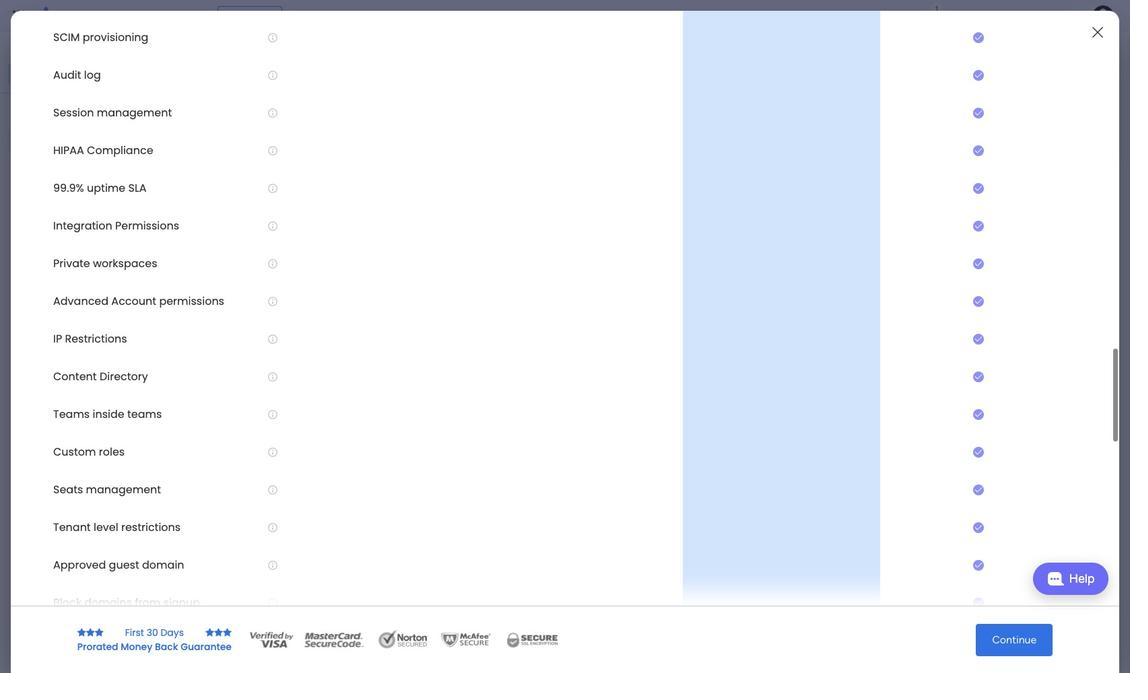 Task type: describe. For each thing, give the bounding box(es) containing it.
choose the boards, columns and people you'd like to see
[[875, 96, 1114, 108]]

my for 1st my first board link
[[684, 195, 697, 206]]

items for later /
[[277, 413, 301, 424]]

my for my work link
[[31, 68, 44, 79]]

ip restrictions
[[53, 332, 127, 347]]

5 star image from the left
[[223, 628, 232, 638]]

proposal
[[260, 436, 297, 448]]

mcafee secure image
[[439, 630, 493, 650]]

restrictions
[[65, 332, 127, 347]]

integration permissions
[[53, 219, 179, 234]]

money
[[121, 640, 152, 654]]

star image
[[214, 628, 223, 638]]

/ right the week
[[292, 360, 298, 377]]

kendall parks link
[[920, 218, 980, 230]]

back
[[155, 640, 178, 654]]

directory
[[100, 369, 148, 385]]

0 vertical spatial items
[[915, 149, 938, 160]]

custom roles
[[53, 445, 125, 460]]

management
[[45, 234, 101, 246]]

first 30 days
[[125, 626, 184, 640]]

custom
[[53, 445, 96, 460]]

prorated
[[77, 640, 118, 654]]

my first board for 1st my first board link
[[684, 195, 743, 206]]

notifications image
[[891, 9, 905, 23]]

audit log
[[53, 68, 101, 83]]

task
[[24, 234, 43, 246]]

main content containing overdue /
[[179, 32, 1130, 674]]

you'd
[[1047, 96, 1070, 108]]

0 horizontal spatial work
[[235, 51, 289, 81]]

like
[[1072, 96, 1086, 108]]

select product image
[[12, 9, 26, 23]]

kendall
[[920, 218, 953, 230]]

4 star image from the left
[[205, 628, 214, 638]]

columns
[[960, 96, 995, 108]]

people
[[1015, 96, 1044, 108]]

my for second my first board link from the bottom
[[684, 437, 697, 449]]

3 first from the top
[[700, 461, 716, 472]]

new for new project
[[32, 326, 51, 337]]

main
[[31, 105, 55, 118]]

3 star image from the left
[[95, 628, 104, 638]]

portfolio
[[54, 303, 90, 315]]

roles
[[99, 445, 125, 460]]

status
[[883, 316, 910, 327]]

0 vertical spatial option
[[8, 40, 164, 62]]

prorated money back guarantee
[[77, 640, 232, 654]]

new dashboard
[[32, 212, 99, 223]]

2 my first board link from the top
[[682, 430, 807, 453]]

session
[[53, 105, 94, 121]]

management for seats management
[[86, 483, 161, 498]]

new for new portfolio
[[32, 303, 51, 315]]

ip
[[53, 332, 62, 347]]

today / 0 items
[[227, 263, 309, 280]]

next week /
[[227, 360, 301, 377]]

1 first from the top
[[700, 195, 716, 206]]

audit
[[53, 68, 81, 83]]

2 add from the top
[[228, 484, 246, 496]]

1 my first board link from the top
[[682, 188, 807, 211]]

1 star image from the left
[[77, 628, 86, 638]]

plans
[[254, 10, 276, 22]]

/ for overdue
[[282, 166, 289, 183]]

1 horizontal spatial work
[[969, 68, 997, 84]]

column for priority column
[[916, 383, 948, 395]]

Filter dashboard by text search field
[[256, 106, 382, 128]]

my first board for second my first board link from the bottom
[[684, 437, 743, 449]]

see
[[236, 10, 252, 22]]

management for session management
[[97, 105, 172, 121]]

a
[[278, 530, 286, 547]]

overdue
[[227, 166, 279, 183]]

overdue /
[[227, 166, 292, 183]]

integration
[[53, 219, 112, 234]]

advanced
[[53, 294, 109, 309]]

new portfolio
[[32, 303, 90, 315]]

2 + add item from the top
[[220, 484, 267, 496]]

provisioning
[[83, 30, 148, 45]]

monday marketplace image
[[980, 9, 994, 23]]

2 + from the top
[[220, 484, 226, 496]]

the
[[910, 96, 924, 108]]

inside
[[93, 407, 124, 423]]

private
[[53, 256, 90, 272]]

1 + from the top
[[220, 218, 226, 229]]

approved guest domain
[[53, 558, 184, 574]]

days
[[161, 626, 184, 640]]

my work
[[199, 51, 289, 81]]

99.9% uptime sla
[[53, 181, 147, 196]]

compliance
[[87, 143, 153, 159]]

domain
[[142, 558, 184, 574]]

without
[[227, 530, 275, 547]]

seats
[[53, 483, 83, 498]]

meeting notes
[[32, 189, 95, 200]]

lottie animation element
[[0, 538, 172, 674]]

domains
[[84, 596, 132, 611]]

my work
[[31, 68, 67, 79]]

tenant level restrictions
[[53, 520, 181, 536]]

teams
[[127, 407, 162, 423]]

priority column
[[883, 383, 948, 395]]

to-do list
[[46, 257, 90, 269]]

approved
[[53, 558, 106, 574]]

items for today /
[[286, 267, 309, 279]]

seats management
[[53, 483, 161, 498]]

notes
[[69, 189, 95, 200]]

hipaa
[[53, 143, 84, 159]]

scim provisioning
[[53, 30, 148, 45]]

1 board from the top
[[719, 195, 743, 206]]

0
[[278, 267, 284, 279]]

new for new dashboard
[[32, 212, 51, 223]]



Task type: vqa. For each thing, say whether or not it's contained in the screenshot.
Time
no



Task type: locate. For each thing, give the bounding box(es) containing it.
0 vertical spatial prio
[[1117, 166, 1130, 177]]

item down research proposal
[[248, 484, 267, 496]]

whose items should we show?
[[883, 149, 1012, 160]]

0 vertical spatial my first board
[[684, 195, 743, 206]]

work down plans at top
[[235, 51, 289, 81]]

option down hipaa
[[0, 159, 172, 162]]

1 new from the top
[[32, 212, 51, 223]]

0 vertical spatial add
[[228, 218, 246, 229]]

date
[[883, 350, 903, 361]]

1 vertical spatial prio
[[1117, 409, 1130, 420]]

level
[[94, 520, 118, 536]]

workspaces
[[93, 256, 157, 272]]

30
[[147, 626, 158, 640]]

board
[[719, 195, 743, 206], [719, 437, 743, 449], [719, 461, 743, 472]]

2 prio from the top
[[1117, 409, 1130, 420]]

from
[[135, 596, 161, 611]]

research proposal
[[219, 436, 297, 448]]

main content
[[179, 32, 1130, 674]]

ssl encrypted image
[[498, 630, 566, 650]]

whose
[[883, 149, 912, 160]]

1 vertical spatial option
[[0, 159, 172, 162]]

1 vertical spatial new
[[32, 303, 51, 315]]

work left log
[[46, 68, 67, 79]]

0 vertical spatial +
[[220, 218, 226, 229]]

customize
[[891, 68, 948, 84]]

0 vertical spatial work
[[109, 8, 133, 24]]

0 vertical spatial new
[[32, 212, 51, 223]]

0 vertical spatial column
[[913, 316, 946, 327]]

research
[[219, 436, 258, 448]]

tenant
[[53, 520, 91, 536]]

lottie animation image
[[0, 538, 172, 674]]

later / 2 items
[[227, 409, 301, 426]]

project
[[54, 326, 84, 337]]

help
[[1069, 572, 1095, 586]]

log
[[84, 68, 101, 83]]

+
[[220, 218, 226, 229], [220, 484, 226, 496]]

star image
[[77, 628, 86, 638], [86, 628, 95, 638], [95, 628, 104, 638], [205, 628, 214, 638], [223, 628, 232, 638]]

verified by visa image
[[248, 630, 295, 650]]

column right status
[[913, 316, 946, 327]]

2 vertical spatial first
[[700, 461, 716, 472]]

work for monday
[[109, 8, 133, 24]]

without a date /
[[227, 530, 330, 547]]

chat bot icon image
[[1047, 573, 1064, 586]]

see plans button
[[217, 6, 282, 26]]

account
[[111, 294, 156, 309]]

items
[[915, 149, 938, 160], [286, 267, 309, 279], [277, 413, 301, 424]]

monday work management
[[60, 8, 209, 24]]

09:00
[[950, 437, 974, 447]]

continue
[[992, 634, 1037, 646]]

column right priority
[[916, 383, 948, 395]]

my
[[199, 51, 230, 81], [31, 68, 44, 79], [951, 68, 967, 84], [684, 195, 697, 206], [684, 437, 697, 449], [684, 461, 697, 472]]

list box
[[0, 157, 172, 525]]

new down meeting
[[32, 212, 51, 223]]

kendall parks image
[[895, 214, 915, 234]]

0 vertical spatial my first board link
[[682, 188, 807, 211]]

help button
[[1033, 563, 1109, 595]]

1 horizontal spatial work
[[109, 8, 133, 24]]

2 vertical spatial new
[[32, 326, 51, 337]]

invite members image
[[950, 9, 964, 23]]

teams
[[53, 407, 90, 423]]

main workspace
[[31, 105, 110, 118]]

uptime
[[87, 181, 125, 196]]

management up compliance
[[97, 105, 172, 121]]

hipaa compliance
[[53, 143, 153, 159]]

my for first my first board link from the bottom of the 'main content' containing overdue /
[[684, 461, 697, 472]]

option
[[8, 40, 164, 62], [0, 159, 172, 162]]

add up 'today'
[[228, 218, 246, 229]]

2 vertical spatial items
[[277, 413, 301, 424]]

work up 'provisioning'
[[109, 8, 133, 24]]

my first board for first my first board link from the bottom of the 'main content' containing overdue /
[[684, 461, 743, 472]]

/ left 2
[[260, 409, 267, 426]]

next
[[227, 360, 254, 377]]

continue button
[[976, 624, 1053, 656]]

advanced account permissions
[[53, 294, 224, 309]]

2 new from the top
[[32, 303, 51, 315]]

boards,
[[926, 96, 957, 108]]

date column
[[883, 350, 938, 361]]

choose
[[875, 96, 908, 108]]

boards
[[883, 282, 912, 294]]

99.9%
[[53, 181, 84, 196]]

1 vertical spatial board
[[719, 437, 743, 449]]

content
[[53, 369, 97, 385]]

2 vertical spatial board
[[719, 461, 743, 472]]

see
[[1099, 96, 1114, 108]]

work up the columns
[[969, 68, 997, 84]]

norton secured image
[[373, 630, 434, 650]]

items left 'should'
[[915, 149, 938, 160]]

1 vertical spatial + add item
[[220, 484, 267, 496]]

restrictions
[[121, 520, 181, 536]]

customize my work
[[891, 68, 997, 84]]

items inside 'later / 2 items'
[[277, 413, 301, 424]]

work for my
[[46, 68, 67, 79]]

1 image
[[931, 1, 943, 16]]

date
[[289, 530, 318, 547]]

0 vertical spatial item
[[248, 218, 267, 229]]

system
[[103, 234, 135, 246]]

1 vertical spatial items
[[286, 267, 309, 279]]

2 vertical spatial management
[[86, 483, 161, 498]]

2 star image from the left
[[86, 628, 95, 638]]

+ add item down research
[[220, 484, 267, 496]]

show?
[[985, 149, 1012, 160]]

to
[[1088, 96, 1097, 108]]

management
[[136, 8, 209, 24], [97, 105, 172, 121], [86, 483, 161, 498]]

1 vertical spatial +
[[220, 484, 226, 496]]

1 vertical spatial my first board
[[684, 437, 743, 449]]

kendall parks image
[[1093, 5, 1114, 27]]

my first board link
[[682, 188, 807, 211], [682, 430, 807, 453], [682, 454, 807, 478]]

content directory
[[53, 369, 148, 385]]

0 vertical spatial board
[[719, 195, 743, 206]]

2 vertical spatial column
[[916, 383, 948, 395]]

Search in workspace field
[[28, 133, 112, 149]]

monday
[[60, 8, 106, 24]]

+ add item up 'today'
[[220, 218, 267, 229]]

2
[[270, 413, 275, 424]]

1 vertical spatial management
[[97, 105, 172, 121]]

column right the date on the bottom of page
[[905, 350, 938, 361]]

3 my first board from the top
[[684, 461, 743, 472]]

search everything image
[[1013, 9, 1027, 23]]

23,
[[936, 437, 947, 447]]

/ right the date
[[321, 530, 327, 547]]

block domains from signup
[[53, 596, 200, 611]]

mastercard secure code image
[[300, 630, 368, 650]]

session management
[[53, 105, 172, 121]]

teams inside teams
[[53, 407, 162, 423]]

management up tenant level restrictions
[[86, 483, 161, 498]]

/ left 0
[[268, 263, 274, 280]]

week
[[257, 360, 289, 377]]

/ for later
[[260, 409, 267, 426]]

items inside today / 0 items
[[286, 267, 309, 279]]

mar 23, 09:00 am
[[919, 437, 989, 447]]

task management system
[[24, 234, 135, 246]]

items right 0
[[286, 267, 309, 279]]

/
[[282, 166, 289, 183], [268, 263, 274, 280], [292, 360, 298, 377], [260, 409, 267, 426], [321, 530, 327, 547]]

2 vertical spatial my first board
[[684, 461, 743, 472]]

1 vertical spatial add
[[228, 484, 246, 496]]

work
[[109, 8, 133, 24], [46, 68, 67, 79]]

2 vertical spatial my first board link
[[682, 454, 807, 478]]

/ for today
[[268, 263, 274, 280]]

1 vertical spatial my first board link
[[682, 430, 807, 453]]

should
[[940, 149, 968, 160]]

item
[[248, 218, 267, 229], [248, 484, 267, 496]]

kendall parks
[[920, 218, 980, 230]]

1 prio from the top
[[1117, 166, 1130, 177]]

management up 'provisioning'
[[136, 8, 209, 24]]

None text field
[[883, 167, 1108, 191]]

new left the ip
[[32, 326, 51, 337]]

2 item from the top
[[248, 484, 267, 496]]

guarantee
[[181, 640, 232, 654]]

meeting
[[32, 189, 66, 200]]

list box containing meeting notes
[[0, 157, 172, 525]]

0 vertical spatial first
[[700, 195, 716, 206]]

2 board from the top
[[719, 437, 743, 449]]

2 first from the top
[[700, 437, 716, 449]]

guest
[[109, 558, 139, 574]]

private workspaces
[[53, 256, 157, 272]]

1 vertical spatial column
[[905, 350, 938, 361]]

/ right overdue
[[282, 166, 289, 183]]

2 my first board from the top
[[684, 437, 743, 449]]

today
[[227, 263, 265, 280]]

None search field
[[256, 106, 382, 128]]

later
[[227, 409, 257, 426]]

1 vertical spatial work
[[46, 68, 67, 79]]

am
[[976, 437, 989, 447]]

1 my first board from the top
[[684, 195, 743, 206]]

column for status column
[[913, 316, 946, 327]]

0 horizontal spatial work
[[46, 68, 67, 79]]

new up new project
[[32, 303, 51, 315]]

1 + add item from the top
[[220, 218, 267, 229]]

items right 2
[[277, 413, 301, 424]]

0 vertical spatial + add item
[[220, 218, 267, 229]]

option up my work link
[[8, 40, 164, 62]]

1 vertical spatial first
[[700, 437, 716, 449]]

item down overdue /
[[248, 218, 267, 229]]

dashboard
[[54, 212, 99, 223]]

permissions
[[115, 219, 179, 234]]

workspace
[[57, 105, 110, 118]]

mar
[[919, 437, 934, 447]]

3 new from the top
[[32, 326, 51, 337]]

0 vertical spatial management
[[136, 8, 209, 24]]

help image
[[1043, 9, 1056, 23]]

add down research
[[228, 484, 246, 496]]

1 vertical spatial item
[[248, 484, 267, 496]]

3 board from the top
[[719, 461, 743, 472]]

3 my first board link from the top
[[682, 454, 807, 478]]

people
[[883, 118, 912, 129]]

signup
[[163, 596, 200, 611]]

update feed image
[[921, 9, 934, 23]]

+ add item
[[220, 218, 267, 229], [220, 484, 267, 496]]

permissions
[[159, 294, 224, 309]]

column for date column
[[905, 350, 938, 361]]

1 add from the top
[[228, 218, 246, 229]]

1 item from the top
[[248, 218, 267, 229]]



